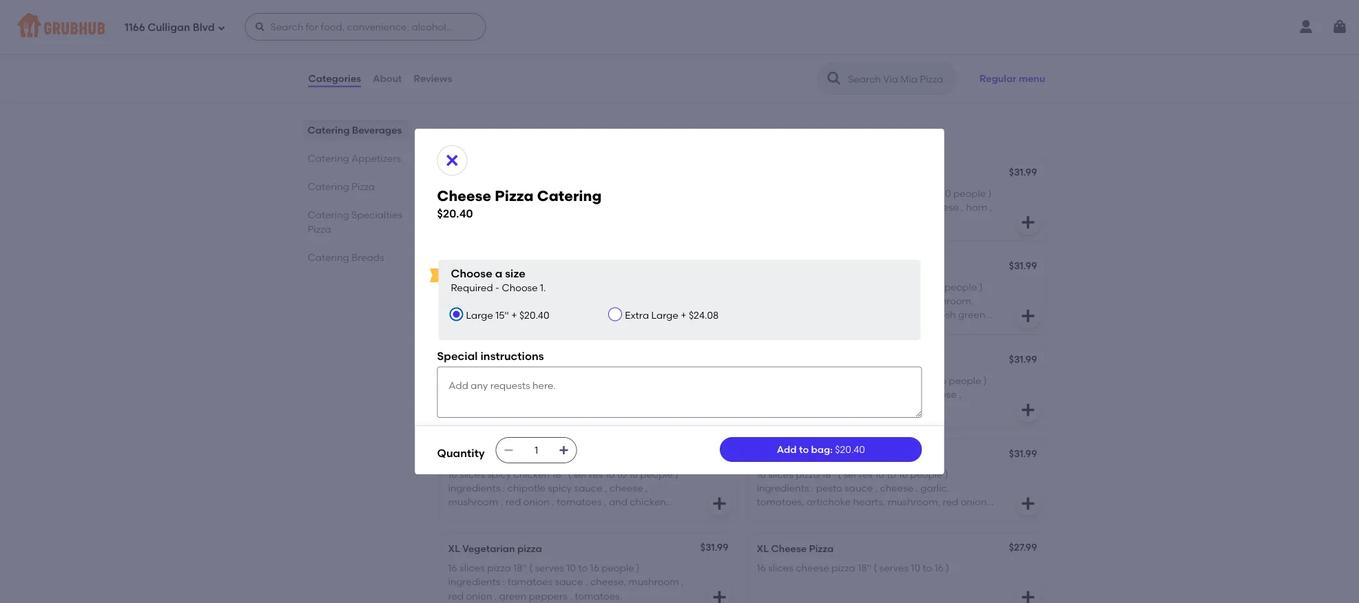 Task type: describe. For each thing, give the bounding box(es) containing it.
ingredients for hawaiian
[[757, 201, 809, 213]]

16 slices combination pizza 18'' serves ( 6 to 10 people ) ingredients : tomatoes sauce , salami linguica , mushroom,green peppers black olives and sausage .
[[448, 281, 691, 335]]

6 for extra
[[922, 187, 928, 199]]

mushroom inside 16 slices chicken pizza 18'' ( serves 10 to 16 people ) ingredients : garlic sauce , cilantro . cheese , mushroom , red onion and chicken .
[[757, 403, 807, 414]]

$27.99
[[1009, 541, 1037, 553]]

24
[[923, 64, 934, 76]]

regular
[[980, 73, 1017, 84]]

red inside the 16 slices pizza 18'' ( serves 10 to 16 people ) ingredients : tomatoes sauce , cheese, mushroom , red onion , green peppers , tomatoes.
[[448, 590, 464, 602]]

cheese inside 16 slices hawaiian pizza  18" ( serves 6 to 10 people ) ingredients : tomatoes sauce , extra cheese , ham , pineapple .
[[925, 201, 959, 213]]

pizza inside 16 slices chicken pizza 18'' ( serves 10 to 16 people ) ingredients : garlic sauce , cilantro . cheese , mushroom , red onion and chicken .
[[834, 375, 858, 387]]

2 large from the left
[[651, 309, 678, 321]]

italiana inside 16 slices italiana pizza 18'' ( serves 6 to 10 people ) ingredients : garlic sauce , cheese , mushroom, tomatoes ,sausage , and topped with fresh green onion .
[[796, 281, 832, 293]]

beverages
[[352, 124, 402, 136]]

0 vertical spatial chipotle
[[508, 483, 546, 494]]

16 slices double pepperoni with extra cheese 18'' ( serves 10 to 16 people )
[[448, 375, 676, 401]]

with inside 16 slices double pepperoni with extra cheese 18'' ( serves 10 to 16 people )
[[573, 375, 592, 387]]

( inside 16 slices chicken pizza 18'' ( serves 10 to 16 people ) ingredients : garlic sauce , cilantro . cheese , mushroom , red onion and chicken .
[[876, 375, 880, 387]]

blast
[[514, 355, 537, 367]]

with inside 16 slices italiana pizza 18'' ( serves 6 to 10 people ) ingredients : garlic sauce , cheese , mushroom, tomatoes ,sausage , and topped with fresh green onion .
[[911, 309, 931, 321]]

serves inside the 16 slices pizza 18'' ( serves 10 to 16 people ) ingredients : tomatoes sauce , cheese, mushroom , red onion , green peppers , tomatoes.
[[535, 562, 564, 574]]

sauce inside the 16 slices pizza 18'' ( serves 10 to 16 people ) ingredients : tomatoes sauce , cheese, mushroom , red onion , green peppers , tomatoes.
[[555, 576, 583, 588]]

20
[[898, 64, 909, 76]]

large 15" + $20.40
[[466, 309, 549, 321]]

serves inside 16 slices italiana pizza 18'' ( serves 6 to 10 people ) ingredients : garlic sauce , cheese , mushroom, tomatoes ,sausage , and topped with fresh green onion .
[[881, 281, 911, 293]]

( inside '16 slices spicy chicken 18'' ( serves 10 to 16 people ) ingredients : chipotle spicy sauce , cheese , mushroom , red onion , tomatoes , and chicken marinated with chipotle sauce .'
[[568, 469, 571, 480]]

hearts,
[[853, 497, 886, 508]]

1 horizontal spatial choose
[[502, 282, 538, 294]]

10 inside '16 slices spicy chicken 18'' ( serves 10 to 16 people ) ingredients : chipotle spicy sauce , cheese , mushroom , red onion , tomatoes , and chicken marinated with chipotle sauce .'
[[605, 469, 615, 480]]

catering appetizers tab
[[308, 151, 404, 165]]

onion inside 16 slices chicken pizza 18'' ( serves 10 to 16 people ) ingredients : garlic sauce , cilantro . cheese , mushroom , red onion and chicken .
[[832, 403, 858, 414]]

extra large + $24.08
[[625, 309, 719, 321]]

18'' inside 16 slices pizza 18'' ( serves 10 to 16 people ) ingredients : pesto sauce , cheese . garlic, tomatoes, artichoke hearts, mushroom, red onion and chicken
[[822, 469, 836, 480]]

1166
[[125, 21, 145, 34]]

: inside 16 slices pizza 18'' ( serves 10 to 16 people ) ingredients : pesto sauce , cheese . garlic, tomatoes, artichoke hearts, mushroom, red onion and chicken
[[811, 483, 814, 494]]

15"
[[495, 309, 509, 321]]

$20.40 for to
[[835, 444, 865, 456]]

slices for 16 slices pizza 18'' ( serves 10 to 16 people ) ingredients : tomatoes sauce , cheese, mushroom , red onion , green peppers , tomatoes.
[[460, 562, 485, 574]]

Special instructions text field
[[437, 367, 922, 418]]

pesto
[[816, 483, 842, 494]]

1166 culligan blvd
[[125, 21, 215, 34]]

1 vertical spatial pepperoni
[[463, 355, 511, 367]]

blvd
[[193, 21, 215, 34]]

0 vertical spatial pepperoni
[[448, 44, 497, 56]]

extra inside 16 slices double pepperoni with extra cheese 18'' ( serves 10 to 16 people )
[[595, 375, 619, 387]]

garlic for chicken
[[816, 389, 843, 401]]

( inside 16 slices hawaiian pizza  18" ( serves 6 to 10 people ) ingredients : tomatoes sauce , extra cheese , ham , pineapple .
[[885, 187, 888, 199]]

16 inside 16 slices hawaiian pizza  18" ( serves 6 to 10 people ) ingredients : tomatoes sauce , extra cheese , ham , pineapple .
[[757, 187, 766, 199]]

18'' inside 16 slices double pepperoni with extra cheese 18'' ( serves 10 to 16 people )
[[657, 375, 671, 387]]

cheese pizza catering button
[[440, 158, 738, 241]]

cheese for cheese pizza catering $20.40
[[437, 187, 491, 205]]

extra
[[625, 309, 649, 321]]

sauce inside 16 slices chicken pizza 18'' ( serves 10 to 16 people ) ingredients : garlic sauce , cilantro . cheese , mushroom , red onion and chicken .
[[845, 389, 873, 401]]

xl italiana pizza
[[757, 262, 835, 273]]

ingredients for spicy
[[448, 483, 501, 494]]

pizza up ",sausage" at the right bottom of the page
[[810, 262, 835, 273]]

xl
[[448, 449, 457, 461]]

serves inside 16 slices double pepperoni with extra cheese 18'' ( serves 10 to 16 people )
[[448, 389, 477, 401]]

people inside 16 slices double pepperoni with extra cheese 18'' ( serves 10 to 16 people )
[[515, 389, 547, 401]]

categories
[[308, 73, 361, 84]]

mushroom, inside 16 slices pizza 18'' ( serves 10 to 16 people ) ingredients : pesto sauce , cheese . garlic, tomatoes, artichoke hearts, mushroom, red onion and chicken
[[888, 497, 941, 508]]

) inside the 16 slices pizza 18'' ( serves 10 to 16 people ) ingredients : tomatoes sauce , cheese, mushroom , red onion , green peppers , tomatoes.
[[636, 562, 640, 574]]

catering breads
[[308, 251, 384, 263]]

+ for $20.40
[[511, 309, 517, 321]]

artichoke
[[807, 497, 851, 508]]

slices for 16 slices spicy chicken 18'' ( serves 10 to 16 people ) ingredients : chipotle spicy sauce , cheese , mushroom , red onion , tomatoes , and chicken marinated with chipotle sauce .
[[460, 469, 485, 480]]

cheese inside 16 slices chicken pizza 18'' ( serves 10 to 16 people ) ingredients : garlic sauce , cilantro . cheese , mushroom , red onion and chicken .
[[923, 389, 957, 401]]

$44.99
[[1007, 43, 1037, 55]]

pepperoni sticks
[[448, 44, 526, 56]]

$20.40 for 15"
[[519, 309, 549, 321]]

marinated
[[448, 511, 498, 522]]

1 vertical spatial spicy
[[548, 483, 572, 494]]

10 inside 16 slices double pepperoni with extra cheese 18'' ( serves 10 to 16 people )
[[480, 389, 489, 401]]

required
[[451, 282, 493, 294]]

pepperoni
[[522, 375, 570, 387]]

and inside '16 slices spicy chicken 18'' ( serves 10 to 16 people ) ingredients : chipotle spicy sauce , cheese , mushroom , red onion , tomatoes , and chicken marinated with chipotle sauce .'
[[609, 497, 628, 508]]

bag:
[[811, 444, 833, 456]]

) inside 16 slices chicken pizza 18'' ( serves 10 to 16 people ) ingredients : garlic sauce , cilantro . cheese , mushroom , red onion and chicken .
[[984, 375, 987, 387]]

$31.99 for 16 slices spicy chicken 18'' ( serves 10 to 16 people ) ingredients : chipotle spicy sauce , cheese , mushroom , red onion , tomatoes , and chicken marinated with chipotle sauce .
[[701, 448, 729, 459]]

16 slices pizza 18'' ( serves 10 to 16 people ) ingredients : pesto sauce , cheese . garlic, tomatoes, artichoke hearts, mushroom, red onion and chicken
[[757, 469, 987, 522]]

18'' inside 16 slices italiana pizza 18'' ( serves 6 to 10 people ) ingredients : garlic sauce , cheese , mushroom, tomatoes ,sausage , and topped with fresh green onion .
[[860, 281, 873, 293]]

double
[[487, 375, 520, 387]]

16 inside 16 slices combination pizza 18'' serves ( 6 to 10 people ) ingredients : tomatoes sauce , salami linguica , mushroom,green peppers black olives and sausage .
[[448, 281, 457, 293]]

pizza down xl cheese pizza on the bottom of page
[[832, 562, 856, 574]]

chicken for pizza
[[805, 449, 844, 461]]

10 inside 16 slices hawaiian pizza  18" ( serves 6 to 10 people ) ingredients : tomatoes sauce , extra cheese , ham , pineapple .
[[942, 187, 951, 199]]

serves inside 16 slices combination pizza 18'' serves ( 6 to 10 people ) ingredients : tomatoes sauce , salami linguica , mushroom,green peppers black olives and sausage .
[[591, 281, 621, 293]]

svg image inside main navigation 'navigation'
[[217, 24, 226, 32]]

and inside 16 slices combination pizza 18'' serves ( 6 to 10 people ) ingredients : tomatoes sauce , salami linguica , mushroom,green peppers black olives and sausage .
[[672, 309, 691, 321]]

mushroom,green
[[492, 309, 572, 321]]

16 slices pizza 18'' ( serves 10 to 16 people ) ingredients : tomatoes sauce , cheese, mushroom , red onion , green peppers , tomatoes.
[[448, 562, 684, 602]]

16 inside 16 slices italiana pizza 18'' ( serves 6 to 10 people ) ingredients : garlic sauce , cheese , mushroom, tomatoes ,sausage , and topped with fresh green onion .
[[757, 281, 766, 293]]

peppers inside 16 slices combination pizza 18'' serves ( 6 to 10 people ) ingredients : tomatoes sauce , salami linguica , mushroom,green peppers black olives and sausage .
[[575, 309, 613, 321]]

to inside 16 slices italiana pizza 18'' ( serves 6 to 10 people ) ingredients : garlic sauce , cheese , mushroom, tomatoes ,sausage , and topped with fresh green onion .
[[921, 281, 931, 293]]

bacon
[[770, 64, 800, 76]]

people inside 16 slices combination pizza 18'' serves ( 6 to 10 people ) ingredients : tomatoes sauce , salami linguica , mushroom,green peppers black olives and sausage .
[[448, 295, 481, 307]]

18'' inside 16 slices combination pizza 18'' serves ( 6 to 10 people ) ingredients : tomatoes sauce , salami linguica , mushroom,green peppers black olives and sausage .
[[575, 281, 589, 293]]

garlic
[[771, 355, 800, 367]]

fresh
[[933, 309, 956, 321]]

chipotle
[[460, 449, 500, 461]]

pizza up cheese pizza catering
[[505, 126, 544, 144]]

culligan
[[148, 21, 190, 34]]

to inside the 16 slices pizza 18'' ( serves 10 to 16 people ) ingredients : tomatoes sauce , cheese, mushroom , red onion , green peppers , tomatoes.
[[578, 562, 588, 574]]

sauce inside 16 slices pizza 18'' ( serves 10 to 16 people ) ingredients : pesto sauce , cheese . garlic, tomatoes, artichoke hearts, mushroom, red onion and chicken
[[845, 483, 873, 494]]

red inside 16 slices chicken pizza 18'' ( serves 10 to 16 people ) ingredients : garlic sauce , cilantro . cheese , mushroom , red onion and chicken .
[[814, 403, 830, 414]]

ingredients inside the 16 slices pizza 18'' ( serves 10 to 16 people ) ingredients : tomatoes sauce , cheese, mushroom , red onion , green peppers , tomatoes.
[[448, 576, 501, 588]]

18"
[[869, 187, 882, 199]]

tomatoes inside 16 slices combination pizza 18'' serves ( 6 to 10 people ) ingredients : tomatoes sauce , salami linguica , mushroom,green peppers black olives and sausage .
[[548, 295, 593, 307]]

catering breads tab
[[308, 250, 404, 265]]

: inside the 16 slices pizza 18'' ( serves 10 to 16 people ) ingredients : tomatoes sauce , cheese, mushroom , red onion , green peppers , tomatoes.
[[503, 576, 505, 588]]

reviews
[[414, 73, 452, 84]]

bacon
[[757, 44, 787, 56]]

serves inside 16 slices pizza 18'' ( serves 10 to 16 people ) ingredients : pesto sauce , cheese . garlic, tomatoes, artichoke hearts, mushroom, red onion and chicken
[[844, 469, 873, 480]]

cheese inside '16 slices spicy chicken 18'' ( serves 10 to 16 people ) ingredients : chipotle spicy sauce , cheese , mushroom , red onion , tomatoes , and chicken marinated with chipotle sauce .'
[[610, 483, 643, 494]]

pizza inside tab
[[351, 181, 375, 192]]

pizza inside 16 slices hawaiian pizza  18" ( serves 6 to 10 people ) ingredients : tomatoes sauce , extra cheese , ham , pineapple .
[[843, 187, 867, 199]]

18'' inside '16 slices spicy chicken 18'' ( serves 10 to 16 people ) ingredients : chipotle spicy sauce , cheese , mushroom , red onion , tomatoes , and chicken marinated with chipotle sauce .'
[[552, 469, 566, 480]]

: for combination
[[543, 295, 546, 307]]

( inside 16 slices combination pizza 18'' serves ( 6 to 10 people ) ingredients : tomatoes sauce , salami linguica , mushroom,green peppers black olives and sausage .
[[623, 281, 626, 293]]

16 slices spicy chicken 18'' ( serves 10 to 16 people ) ingredients : chipotle spicy sauce , cheese , mushroom , red onion , tomatoes , and chicken marinated with chipotle sauce .
[[448, 469, 679, 522]]

people inside the 16 slices pizza 18'' ( serves 10 to 16 people ) ingredients : tomatoes sauce , cheese, mushroom , red onion , green peppers , tomatoes.
[[602, 562, 634, 574]]

ingredients inside 16 slices pizza 18'' ( serves 10 to 16 people ) ingredients : pesto sauce , cheese . garlic, tomatoes, artichoke hearts, mushroom, red onion and chicken
[[757, 483, 809, 494]]

xl chipotle chicken
[[448, 449, 540, 461]]

people inside 16 slices pizza 18'' ( serves 10 to 16 people ) ingredients : pesto sauce , cheese . garlic, tomatoes, artichoke hearts, mushroom, red onion and chicken
[[910, 469, 943, 480]]

: for hawaiian
[[811, 201, 814, 213]]

reviews button
[[413, 54, 453, 103]]

to inside 16 slices double pepperoni with extra cheese 18'' ( serves 10 to 16 people )
[[491, 389, 501, 401]]

xl combo pizza
[[448, 262, 525, 273]]

6 for cheese
[[913, 281, 919, 293]]

slices for 16 slices italiana pizza 18'' ( serves 6 to 10 people ) ingredients : garlic sauce , cheese , mushroom, tomatoes ,sausage , and topped with fresh green onion .
[[768, 281, 794, 293]]

32 bacon ranch sticks ( serves 20 to 24 people )
[[757, 64, 975, 76]]

catering inside cheese pizza catering $20.40
[[537, 187, 602, 205]]

catering specialties pizza tab
[[308, 207, 404, 236]]

linguica
[[448, 309, 485, 321]]

$31.99 for 16 slices chicken pizza 18'' ( serves 10 to 16 people ) ingredients : garlic sauce , cilantro . cheese , mushroom , red onion and chicken .
[[1009, 354, 1037, 366]]

about button
[[372, 54, 403, 103]]

serves inside '16 slices spicy chicken 18'' ( serves 10 to 16 people ) ingredients : chipotle spicy sauce , cheese , mushroom , red onion , tomatoes , and chicken marinated with chipotle sauce .'
[[574, 469, 603, 480]]

chicken for chicken
[[803, 355, 841, 367]]

pesto
[[771, 449, 803, 461]]

catering specialties pizza
[[308, 209, 402, 235]]

ham
[[966, 201, 988, 213]]

breads
[[351, 251, 384, 263]]

tomatoes,
[[757, 497, 804, 508]]

$39.99
[[699, 43, 729, 55]]

cheese inside 16 slices italiana pizza 18'' ( serves 6 to 10 people ) ingredients : garlic sauce , cheese , mushroom, tomatoes ,sausage , and topped with fresh green onion .
[[880, 295, 914, 307]]

. inside 16 slices combination pizza 18'' serves ( 6 to 10 people ) ingredients : tomatoes sauce , salami linguica , mushroom,green peppers black olives and sausage .
[[490, 323, 493, 335]]

. inside 16 slices hawaiian pizza  18" ( serves 6 to 10 people ) ingredients : tomatoes sauce , extra cheese , ham , pineapple .
[[807, 215, 809, 227]]

6 for salami
[[629, 281, 634, 293]]

) inside 16 slices hawaiian pizza  18" ( serves 6 to 10 people ) ingredients : tomatoes sauce , extra cheese , ham , pineapple .
[[988, 187, 992, 199]]

ingredients for chicken
[[757, 389, 809, 401]]

pizza inside 16 slices italiana pizza 18'' ( serves 6 to 10 people ) ingredients : garlic sauce , cheese , mushroom, tomatoes ,sausage , and topped with fresh green onion .
[[834, 281, 857, 293]]

catering beverages tab
[[308, 123, 404, 137]]

main navigation navigation
[[0, 0, 1359, 54]]

special instructions
[[437, 349, 544, 363]]

svg image for 16 slices combination pizza 18'' serves ( 6 to 10 people ) ingredients : tomatoes sauce , salami linguica , mushroom,green peppers black olives and sausage .
[[711, 308, 728, 325]]

xl vegetarian pizza
[[448, 543, 542, 555]]

appetizers
[[351, 152, 401, 164]]

regular menu button
[[973, 63, 1052, 94]]

mushroom inside '16 slices spicy chicken 18'' ( serves 10 to 16 people ) ingredients : chipotle spicy sauce , cheese , mushroom , red onion , tomatoes , and chicken marinated with chipotle sauce .'
[[448, 497, 498, 508]]

xl garlic chicken ( via mia chicken )
[[757, 355, 929, 367]]

svg image for 32 bacon ranch sticks ( serves 20 to 24 people )
[[1020, 71, 1037, 88]]

via
[[849, 355, 864, 367]]

to inside 16 slices hawaiian pizza  18" ( serves 6 to 10 people ) ingredients : tomatoes sauce , extra cheese , ham , pineapple .
[[930, 187, 939, 199]]

cheese pizza catering $20.40
[[437, 187, 602, 221]]

red inside 16 slices pizza 18'' ( serves 10 to 16 people ) ingredients : pesto sauce , cheese . garlic, tomatoes, artichoke hearts, mushroom, red onion and chicken
[[943, 497, 959, 508]]

mia
[[866, 355, 884, 367]]

xl for xl pepperoni blast
[[448, 355, 460, 367]]

specialties
[[351, 209, 402, 220]]

catering pizza inside tab
[[308, 181, 375, 192]]

red inside '16 slices spicy chicken 18'' ( serves 10 to 16 people ) ingredients : chipotle spicy sauce , cheese , mushroom , red onion , tomatoes , and chicken marinated with chipotle sauce .'
[[506, 497, 521, 508]]

tomatoes.
[[575, 590, 622, 602]]

catering appetizers
[[308, 152, 401, 164]]

and inside 16 slices italiana pizza 18'' ( serves 6 to 10 people ) ingredients : garlic sauce , cheese , mushroom, tomatoes ,sausage , and topped with fresh green onion .
[[854, 309, 872, 321]]

2 vertical spatial cheese
[[771, 543, 807, 555]]

pizza inside 16 slices pizza 18'' ( serves 10 to 16 people ) ingredients : pesto sauce , cheese . garlic, tomatoes, artichoke hearts, mushroom, red onion and chicken
[[796, 469, 820, 480]]

, inside 16 slices pizza 18'' ( serves 10 to 16 people ) ingredients : pesto sauce , cheese . garlic, tomatoes, artichoke hearts, mushroom, red onion and chicken
[[875, 483, 878, 494]]

$20.40 for pizza
[[437, 207, 473, 221]]

catering beverages
[[308, 124, 402, 136]]

and inside 16 slices pizza 18'' ( serves 10 to 16 people ) ingredients : pesto sauce , cheese . garlic, tomatoes, artichoke hearts, mushroom, red onion and chicken
[[757, 511, 775, 522]]

Input item quantity number field
[[521, 438, 552, 463]]

categories button
[[308, 54, 362, 103]]

xl pesto chicken
[[757, 449, 844, 461]]

$31.99 for 16 slices pizza 18'' ( serves 10 to 16 people ) ingredients : pesto sauce , cheese . garlic, tomatoes, artichoke hearts, mushroom, red onion and chicken
[[1009, 448, 1037, 459]]

chicken inside 16 slices pizza 18'' ( serves 10 to 16 people ) ingredients : pesto sauce , cheese . garlic, tomatoes, artichoke hearts, mushroom, red onion and chicken
[[778, 511, 814, 522]]

tomatoes inside 16 slices hawaiian pizza  18" ( serves 6 to 10 people ) ingredients : tomatoes sauce , extra cheese , ham , pineapple .
[[816, 201, 861, 213]]

$31.99 for 16 slices pizza 18'' ( serves 10 to 16 people ) ingredients : tomatoes sauce , cheese, mushroom , red onion , green peppers , tomatoes.
[[701, 541, 729, 553]]

10 inside 16 slices chicken pizza 18'' ( serves 10 to 16 people ) ingredients : garlic sauce , cilantro . cheese , mushroom , red onion and chicken .
[[914, 375, 923, 387]]

people inside '16 slices spicy chicken 18'' ( serves 10 to 16 people ) ingredients : chipotle spicy sauce , cheese , mushroom , red onion , tomatoes , and chicken marinated with chipotle sauce .'
[[640, 469, 673, 480]]

hawaiian
[[796, 187, 840, 199]]

peppers inside the 16 slices pizza 18'' ( serves 10 to 16 people ) ingredients : tomatoes sauce , cheese, mushroom , red onion , green peppers , tomatoes.
[[529, 590, 568, 602]]

menu
[[1019, 73, 1045, 84]]

ingredients for combination
[[489, 295, 541, 307]]

cilantro
[[880, 389, 916, 401]]

pizza inside the 16 slices pizza 18'' ( serves 10 to 16 people ) ingredients : tomatoes sauce , cheese, mushroom , red onion , green peppers , tomatoes.
[[487, 562, 511, 574]]

pizza right vegetarian
[[517, 543, 542, 555]]

1 vertical spatial chipotle
[[522, 511, 560, 522]]



Task type: vqa. For each thing, say whether or not it's contained in the screenshot.
cards
no



Task type: locate. For each thing, give the bounding box(es) containing it.
xl for xl pesto chicken
[[757, 449, 769, 461]]

ranch up bacon
[[790, 44, 817, 56]]

pizza up cheese pizza catering $20.40
[[486, 168, 511, 180]]

cheese down tomatoes,
[[771, 543, 807, 555]]

peppers left the tomatoes.
[[529, 590, 568, 602]]

mushroom
[[757, 403, 807, 414], [448, 497, 498, 508], [629, 576, 679, 588]]

sauce inside 16 slices italiana pizza 18'' ( serves 6 to 10 people ) ingredients : garlic sauce , cheese , mushroom, tomatoes ,sausage , and topped with fresh green onion .
[[845, 295, 873, 307]]

xl left pesto
[[757, 449, 769, 461]]

slices for 16 slices combination pizza 18'' serves ( 6 to 10 people ) ingredients : tomatoes sauce , salami linguica , mushroom,green peppers black olives and sausage .
[[460, 281, 485, 293]]

xl down pineapple
[[757, 262, 769, 273]]

0 vertical spatial spicy
[[487, 469, 511, 480]]

slices down xl pepperoni blast
[[460, 375, 485, 387]]

1 vertical spatial extra
[[595, 375, 619, 387]]

10
[[942, 187, 951, 199], [649, 281, 658, 293], [933, 281, 942, 293], [914, 375, 923, 387], [480, 389, 489, 401], [605, 469, 615, 480], [875, 469, 885, 480], [567, 562, 576, 574], [911, 562, 920, 574]]

quantity
[[437, 446, 485, 460]]

people inside 16 slices italiana pizza 18'' ( serves 6 to 10 people ) ingredients : garlic sauce , cheese , mushroom, tomatoes ,sausage , and topped with fresh green onion .
[[945, 281, 977, 293]]

1.
[[540, 282, 546, 294]]

cheese,
[[590, 576, 626, 588]]

choose down size
[[502, 282, 538, 294]]

18'' inside 16 slices chicken pizza 18'' ( serves 10 to 16 people ) ingredients : garlic sauce , cilantro . cheese , mushroom , red onion and chicken .
[[861, 375, 874, 387]]

$20.40 right bag:
[[835, 444, 865, 456]]

,
[[894, 201, 897, 213], [961, 201, 964, 213], [990, 201, 992, 213], [626, 295, 629, 307], [876, 295, 878, 307], [916, 295, 919, 307], [488, 309, 490, 321], [849, 309, 851, 321], [876, 389, 878, 401], [959, 389, 962, 401], [809, 403, 812, 414], [605, 483, 607, 494], [646, 483, 648, 494], [875, 483, 878, 494], [501, 497, 503, 508], [552, 497, 554, 508], [604, 497, 607, 508], [586, 576, 588, 588], [681, 576, 684, 588], [495, 590, 497, 602], [570, 590, 572, 602]]

xl for xl italiana pizza
[[757, 262, 769, 273]]

1 vertical spatial ranch
[[803, 64, 830, 76]]

ingredients up tomatoes,
[[757, 483, 809, 494]]

: inside '16 slices spicy chicken 18'' ( serves 10 to 16 people ) ingredients : chipotle spicy sauce , cheese , mushroom , red onion , tomatoes , and chicken marinated with chipotle sauce .'
[[503, 483, 505, 494]]

ingredients for italiana
[[757, 295, 809, 307]]

6 inside 16 slices combination pizza 18'' serves ( 6 to 10 people ) ingredients : tomatoes sauce , salami linguica , mushroom,green peppers black olives and sausage .
[[629, 281, 634, 293]]

people inside 16 slices chicken pizza 18'' ( serves 10 to 16 people ) ingredients : garlic sauce , cilantro . cheese , mushroom , red onion and chicken .
[[949, 375, 981, 387]]

italiana
[[771, 262, 808, 273], [796, 281, 832, 293]]

choose a size required - choose 1.
[[451, 267, 546, 294]]

cheese
[[925, 201, 959, 213], [880, 295, 914, 307], [621, 375, 655, 387], [923, 389, 957, 401], [610, 483, 643, 494], [880, 483, 914, 494], [796, 562, 829, 574]]

0 horizontal spatial 6
[[629, 281, 634, 293]]

xl left garlic
[[757, 355, 769, 367]]

1 vertical spatial italiana
[[796, 281, 832, 293]]

green right fresh
[[958, 309, 985, 321]]

$20.40 inside cheese pizza catering $20.40
[[437, 207, 473, 221]]

pizza up ",sausage" at the right bottom of the page
[[834, 281, 857, 293]]

mushroom,
[[921, 295, 974, 307], [888, 497, 941, 508]]

16
[[757, 187, 766, 199], [448, 281, 457, 293], [757, 281, 766, 293], [448, 375, 457, 387], [757, 375, 766, 387], [937, 375, 947, 387], [503, 389, 512, 401], [448, 469, 457, 480], [629, 469, 638, 480], [757, 469, 766, 480], [899, 469, 908, 480], [448, 562, 457, 574], [590, 562, 599, 574], [757, 562, 766, 574], [935, 562, 944, 574]]

0 vertical spatial $20.40
[[437, 207, 473, 221]]

1 vertical spatial mushroom
[[448, 497, 498, 508]]

svg image
[[217, 24, 226, 32], [1020, 71, 1037, 88], [711, 308, 728, 325], [1020, 308, 1037, 325], [711, 402, 728, 418], [503, 445, 514, 456], [559, 445, 570, 456], [711, 496, 728, 512], [1020, 496, 1037, 512], [711, 589, 728, 604]]

0 horizontal spatial choose
[[451, 267, 492, 280]]

pizza inside 16 slices combination pizza 18'' serves ( 6 to 10 people ) ingredients : tomatoes sauce , salami linguica , mushroom,green peppers black olives and sausage .
[[549, 281, 573, 293]]

slices for 16 slices chicken pizza 18'' ( serves 10 to 16 people ) ingredients : garlic sauce , cilantro . cheese , mushroom , red onion and chicken .
[[768, 375, 794, 387]]

extra inside 16 slices hawaiian pizza  18" ( serves 6 to 10 people ) ingredients : tomatoes sauce , extra cheese , ham , pineapple .
[[899, 201, 923, 213]]

( inside 16 slices pizza 18'' ( serves 10 to 16 people ) ingredients : pesto sauce , cheese . garlic, tomatoes, artichoke hearts, mushroom, red onion and chicken
[[838, 469, 841, 480]]

+ for $24.08
[[681, 309, 687, 321]]

0 horizontal spatial catering pizza
[[308, 181, 375, 192]]

ingredients inside 16 slices chicken pizza 18'' ( serves 10 to 16 people ) ingredients : garlic sauce , cilantro . cheese , mushroom , red onion and chicken .
[[757, 389, 809, 401]]

ingredients down combination
[[489, 295, 541, 307]]

6 inside 16 slices italiana pizza 18'' ( serves 6 to 10 people ) ingredients : garlic sauce , cheese , mushroom, tomatoes ,sausage , and topped with fresh green onion .
[[913, 281, 919, 293]]

1 vertical spatial catering pizza
[[308, 181, 375, 192]]

combo
[[463, 262, 498, 273]]

search icon image
[[826, 70, 842, 87]]

0 horizontal spatial spicy
[[487, 469, 511, 480]]

slices inside '16 slices spicy chicken 18'' ( serves 10 to 16 people ) ingredients : chipotle spicy sauce , cheese , mushroom , red onion , tomatoes , and chicken marinated with chipotle sauce .'
[[460, 469, 485, 480]]

cheese inside cheese pizza catering $20.40
[[437, 187, 491, 205]]

slices up pineapple
[[768, 187, 794, 199]]

1 vertical spatial mushroom,
[[888, 497, 941, 508]]

a
[[495, 267, 502, 280]]

pizza up combination
[[500, 262, 525, 273]]

sausage
[[448, 323, 488, 335]]

1 horizontal spatial $20.40
[[519, 309, 549, 321]]

2 vertical spatial mushroom
[[629, 576, 679, 588]]

svg image for 16 slices pizza 18'' ( serves 10 to 16 people ) ingredients : tomatoes sauce , cheese, mushroom , red onion , green peppers , tomatoes.
[[711, 589, 728, 604]]

catering
[[308, 124, 350, 136], [437, 126, 502, 144], [308, 152, 349, 164], [513, 168, 555, 180], [308, 181, 349, 192], [537, 187, 602, 205], [308, 209, 349, 220], [308, 251, 349, 263]]

16 slices italiana pizza 18'' ( serves 6 to 10 people ) ingredients : garlic sauce , cheese , mushroom, tomatoes ,sausage , and topped with fresh green onion .
[[757, 281, 985, 335]]

slices down chipotle
[[460, 469, 485, 480]]

svg image
[[1332, 19, 1348, 35], [255, 21, 266, 32], [444, 152, 461, 169], [1020, 214, 1037, 231], [1020, 402, 1037, 418], [1020, 589, 1037, 604]]

) inside '16 slices spicy chicken 18'' ( serves 10 to 16 people ) ingredients : chipotle spicy sauce , cheese , mushroom , red onion , tomatoes , and chicken marinated with chipotle sauce .'
[[675, 469, 679, 480]]

extra
[[899, 201, 923, 213], [595, 375, 619, 387]]

red up xl vegetarian pizza
[[506, 497, 521, 508]]

0 vertical spatial extra
[[899, 201, 923, 213]]

red
[[814, 403, 830, 414], [506, 497, 521, 508], [943, 497, 959, 508], [448, 590, 464, 602]]

onion
[[757, 323, 783, 335], [832, 403, 858, 414], [523, 497, 550, 508], [961, 497, 987, 508], [466, 590, 492, 602]]

slices down garlic
[[768, 375, 794, 387]]

to
[[911, 64, 921, 76], [930, 187, 939, 199], [637, 281, 646, 293], [921, 281, 931, 293], [925, 375, 935, 387], [491, 389, 501, 401], [799, 444, 809, 456], [617, 469, 627, 480], [887, 469, 896, 480], [578, 562, 588, 574], [923, 562, 932, 574]]

: down 1.
[[543, 295, 546, 307]]

pineapple
[[757, 215, 804, 227]]

about
[[373, 73, 402, 84]]

slices for 16 slices double pepperoni with extra cheese 18'' ( serves 10 to 16 people )
[[460, 375, 485, 387]]

mushroom right cheese,
[[629, 576, 679, 588]]

salami
[[631, 295, 662, 307]]

0 horizontal spatial +
[[511, 309, 517, 321]]

slices for 16 slices pizza 18'' ( serves 10 to 16 people ) ingredients : pesto sauce , cheese . garlic, tomatoes, artichoke hearts, mushroom, red onion and chicken
[[768, 469, 794, 480]]

slices inside 16 slices double pepperoni with extra cheese 18'' ( serves 10 to 16 people )
[[460, 375, 485, 387]]

svg image for 16 slices double pepperoni with extra cheese 18'' ( serves 10 to 16 people )
[[711, 402, 728, 418]]

$31.99 for 16 slices hawaiian pizza  18" ( serves 6 to 10 people ) ingredients : tomatoes sauce , extra cheese , ham , pineapple .
[[1009, 166, 1037, 178]]

2 garlic from the top
[[816, 389, 843, 401]]

ingredients inside 16 slices hawaiian pizza  18" ( serves 6 to 10 people ) ingredients : tomatoes sauce , extra cheese , ham , pineapple .
[[757, 201, 809, 213]]

svg image for 16 slices italiana pizza 18'' ( serves 6 to 10 people ) ingredients : garlic sauce , cheese , mushroom, tomatoes ,sausage , and topped with fresh green onion .
[[1020, 308, 1037, 325]]

serves inside 16 slices chicken pizza 18'' ( serves 10 to 16 people ) ingredients : garlic sauce , cilantro . cheese , mushroom , red onion and chicken .
[[882, 375, 911, 387]]

slices inside 16 slices italiana pizza 18'' ( serves 6 to 10 people ) ingredients : garlic sauce , cheese , mushroom, tomatoes ,sausage , and topped with fresh green onion .
[[768, 281, 794, 293]]

garlic down the xl garlic chicken ( via mia chicken )
[[816, 389, 843, 401]]

onion inside the 16 slices pizza 18'' ( serves 10 to 16 people ) ingredients : tomatoes sauce , cheese, mushroom , red onion , green peppers , tomatoes.
[[466, 590, 492, 602]]

0 horizontal spatial large
[[466, 309, 493, 321]]

1 vertical spatial chicken
[[805, 449, 844, 461]]

cheese inside 16 slices pizza 18'' ( serves 10 to 16 people ) ingredients : pesto sauce , cheese . garlic, tomatoes, artichoke hearts, mushroom, red onion and chicken
[[880, 483, 914, 494]]

$20.40 down 1.
[[519, 309, 549, 321]]

garlic for italiana
[[816, 295, 843, 307]]

extra right pepperoni
[[595, 375, 619, 387]]

10 inside the 16 slices pizza 18'' ( serves 10 to 16 people ) ingredients : tomatoes sauce , cheese, mushroom , red onion , green peppers , tomatoes.
[[567, 562, 576, 574]]

mushroom up marinated
[[448, 497, 498, 508]]

: left pesto
[[811, 483, 814, 494]]

1 vertical spatial choose
[[502, 282, 538, 294]]

with inside '16 slices spicy chicken 18'' ( serves 10 to 16 people ) ingredients : chipotle spicy sauce , cheese , mushroom , red onion , tomatoes , and chicken marinated with chipotle sauce .'
[[500, 511, 520, 522]]

xl left combo
[[448, 262, 460, 273]]

pizza inside catering specialties pizza
[[308, 223, 331, 235]]

people
[[937, 64, 969, 76], [954, 187, 986, 199], [945, 281, 977, 293], [448, 295, 481, 307], [949, 375, 981, 387], [515, 389, 547, 401], [640, 469, 673, 480], [910, 469, 943, 480], [602, 562, 634, 574]]

pizza down cheese pizza catering
[[495, 187, 534, 205]]

xl down sausage
[[448, 355, 460, 367]]

slices
[[768, 187, 794, 199], [460, 281, 485, 293], [768, 281, 794, 293], [460, 375, 485, 387], [768, 375, 794, 387], [460, 469, 485, 480], [768, 469, 794, 480], [460, 562, 485, 574], [768, 562, 794, 574]]

1 horizontal spatial large
[[651, 309, 678, 321]]

0 horizontal spatial peppers
[[529, 590, 568, 602]]

0 vertical spatial cheese
[[448, 168, 484, 180]]

svg image for 16 slices pizza 18'' ( serves 10 to 16 people ) ingredients : pesto sauce , cheese . garlic, tomatoes, artichoke hearts, mushroom, red onion and chicken
[[1020, 496, 1037, 512]]

with right pepperoni
[[573, 375, 592, 387]]

choose up required
[[451, 267, 492, 280]]

0 vertical spatial chicken
[[803, 355, 841, 367]]

add
[[777, 444, 797, 456]]

1 vertical spatial green
[[499, 590, 527, 602]]

1 horizontal spatial extra
[[899, 201, 923, 213]]

chipotle up xl vegetarian pizza
[[522, 511, 560, 522]]

2 horizontal spatial 6
[[922, 187, 928, 199]]

red down vegetarian
[[448, 590, 464, 602]]

16 slices hawaiian pizza  18" ( serves 6 to 10 people ) ingredients : tomatoes sauce , extra cheese , ham , pineapple .
[[757, 187, 992, 227]]

pizza inside button
[[486, 168, 511, 180]]

1 horizontal spatial peppers
[[575, 309, 613, 321]]

0 horizontal spatial extra
[[595, 375, 619, 387]]

ingredients inside 16 slices italiana pizza 18'' ( serves 6 to 10 people ) ingredients : garlic sauce , cheese , mushroom, tomatoes ,sausage , and topped with fresh green onion .
[[757, 295, 809, 307]]

pizza down the catering appetizers tab at the top left
[[351, 181, 375, 192]]

xl cheese pizza
[[757, 543, 834, 555]]

cheese down cheese pizza catering
[[437, 187, 491, 205]]

olives
[[644, 309, 670, 321]]

1 garlic from the top
[[816, 295, 843, 307]]

pizza up catering breads
[[308, 223, 331, 235]]

pepperoni up "double" on the bottom of page
[[463, 355, 511, 367]]

spicy down input item quantity number field
[[548, 483, 572, 494]]

( inside 16 slices italiana pizza 18'' ( serves 6 to 10 people ) ingredients : garlic sauce , cheese , mushroom, tomatoes ,sausage , and topped with fresh green onion .
[[876, 281, 879, 293]]

catering pizza up cheese pizza catering
[[437, 126, 544, 144]]

pizza up the "16 slices cheese pizza 18'' ( serves 10 to 16 )"
[[809, 543, 834, 555]]

6
[[922, 187, 928, 199], [629, 281, 634, 293], [913, 281, 919, 293]]

chicken
[[803, 355, 841, 367], [805, 449, 844, 461]]

vegetarian
[[462, 543, 515, 555]]

1 horizontal spatial spicy
[[548, 483, 572, 494]]

italiana down xl italiana pizza
[[796, 281, 832, 293]]

ingredients up marinated
[[448, 483, 501, 494]]

.
[[807, 215, 809, 227], [490, 323, 493, 335], [785, 323, 788, 335], [919, 389, 921, 401], [920, 403, 922, 414], [916, 483, 918, 494], [593, 511, 595, 522]]

ingredients down xl italiana pizza
[[757, 295, 809, 307]]

spicy
[[487, 469, 511, 480], [548, 483, 572, 494]]

: up ",sausage" at the right bottom of the page
[[811, 295, 814, 307]]

1 horizontal spatial catering pizza
[[437, 126, 544, 144]]

mushroom, up fresh
[[921, 295, 974, 307]]

(
[[860, 64, 864, 76], [885, 187, 888, 199], [623, 281, 626, 293], [876, 281, 879, 293], [844, 355, 847, 367], [673, 375, 676, 387], [876, 375, 880, 387], [568, 469, 571, 480], [838, 469, 841, 480], [529, 562, 533, 574], [874, 562, 877, 574]]

1 horizontal spatial with
[[573, 375, 592, 387]]

0 vertical spatial with
[[911, 309, 931, 321]]

pepperoni
[[448, 44, 497, 56], [463, 355, 511, 367]]

instructions
[[481, 349, 544, 363]]

chicken left via
[[803, 355, 841, 367]]

slices for 16 slices hawaiian pizza  18" ( serves 6 to 10 people ) ingredients : tomatoes sauce , extra cheese , ham , pineapple .
[[768, 187, 794, 199]]

with left fresh
[[911, 309, 931, 321]]

2 + from the left
[[681, 309, 687, 321]]

large down the salami
[[651, 309, 678, 321]]

: down xl vegetarian pizza
[[503, 576, 505, 588]]

mushroom inside the 16 slices pizza 18'' ( serves 10 to 16 people ) ingredients : tomatoes sauce , cheese, mushroom , red onion , green peppers , tomatoes.
[[629, 576, 679, 588]]

size
[[505, 267, 526, 280]]

bacon ranch sticks
[[757, 44, 846, 56]]

slices down xl cheese pizza on the bottom of page
[[768, 562, 794, 574]]

16 slices chicken pizza 18'' ( serves 10 to 16 people ) ingredients : garlic sauce , cilantro . cheese , mushroom , red onion and chicken .
[[757, 375, 987, 414]]

regular menu
[[980, 73, 1045, 84]]

$20.40
[[437, 207, 473, 221], [519, 309, 549, 321], [835, 444, 865, 456]]

1 vertical spatial with
[[573, 375, 592, 387]]

: for spicy
[[503, 483, 505, 494]]

2 vertical spatial $20.40
[[835, 444, 865, 456]]

italiana down pineapple
[[771, 262, 808, 273]]

spicy down xl chipotle chicken
[[487, 469, 511, 480]]

ingredients down garlic
[[757, 389, 809, 401]]

10 inside 16 slices combination pizza 18'' serves ( 6 to 10 people ) ingredients : tomatoes sauce , salami linguica , mushroom,green peppers black olives and sausage .
[[649, 281, 658, 293]]

serves inside 16 slices hawaiian pizza  18" ( serves 6 to 10 people ) ingredients : tomatoes sauce , extra cheese , ham , pineapple .
[[890, 187, 920, 199]]

xl pepperoni blast
[[448, 355, 537, 367]]

sauce inside 16 slices combination pizza 18'' serves ( 6 to 10 people ) ingredients : tomatoes sauce , salami linguica , mushroom,green peppers black olives and sausage .
[[596, 295, 624, 307]]

catering pizza tab
[[308, 179, 404, 194]]

1 vertical spatial garlic
[[816, 389, 843, 401]]

: down hawaiian
[[811, 201, 814, 213]]

xl down tomatoes,
[[757, 543, 769, 555]]

0 horizontal spatial with
[[500, 511, 520, 522]]

to inside 16 slices combination pizza 18'' serves ( 6 to 10 people ) ingredients : tomatoes sauce , salami linguica , mushroom,green peppers black olives and sausage .
[[637, 281, 646, 293]]

,sausage
[[804, 309, 846, 321]]

1 + from the left
[[511, 309, 517, 321]]

large
[[466, 309, 493, 321], [651, 309, 678, 321]]

cheese up cheese pizza catering $20.40
[[448, 168, 484, 180]]

: for italiana
[[811, 295, 814, 307]]

choose
[[451, 267, 492, 280], [502, 282, 538, 294]]

pizza right 1.
[[549, 281, 573, 293]]

. inside 16 slices pizza 18'' ( serves 10 to 16 people ) ingredients : pesto sauce , cheese . garlic, tomatoes, artichoke hearts, mushroom, red onion and chicken
[[916, 483, 918, 494]]

: inside 16 slices hawaiian pizza  18" ( serves 6 to 10 people ) ingredients : tomatoes sauce , extra cheese , ham , pineapple .
[[811, 201, 814, 213]]

pizza down the xl garlic chicken ( via mia chicken )
[[834, 375, 858, 387]]

0 vertical spatial italiana
[[771, 262, 808, 273]]

slices down pesto
[[768, 469, 794, 480]]

32
[[757, 64, 768, 76]]

onion inside 16 slices italiana pizza 18'' ( serves 6 to 10 people ) ingredients : garlic sauce , cheese , mushroom, tomatoes ,sausage , and topped with fresh green onion .
[[757, 323, 783, 335]]

0 vertical spatial peppers
[[575, 309, 613, 321]]

1 horizontal spatial +
[[681, 309, 687, 321]]

+ right 15"
[[511, 309, 517, 321]]

1 horizontal spatial 6
[[913, 281, 919, 293]]

garlic,
[[921, 483, 950, 494]]

xl for xl cheese pizza
[[757, 543, 769, 555]]

$20.40 up combo
[[437, 207, 473, 221]]

) inside 16 slices pizza 18'' ( serves 10 to 16 people ) ingredients : pesto sauce , cheese . garlic, tomatoes, artichoke hearts, mushroom, red onion and chicken
[[945, 469, 949, 480]]

2 horizontal spatial mushroom
[[757, 403, 807, 414]]

ranch down the bacon ranch sticks
[[803, 64, 830, 76]]

tomatoes inside the 16 slices pizza 18'' ( serves 10 to 16 people ) ingredients : tomatoes sauce , cheese, mushroom , red onion , green peppers , tomatoes.
[[508, 576, 553, 588]]

red down garlic,
[[943, 497, 959, 508]]

. inside '16 slices spicy chicken 18'' ( serves 10 to 16 people ) ingredients : chipotle spicy sauce , cheese , mushroom , red onion , tomatoes , and chicken marinated with chipotle sauce .'
[[593, 511, 595, 522]]

0 vertical spatial mushroom,
[[921, 295, 974, 307]]

0 horizontal spatial $20.40
[[437, 207, 473, 221]]

pepperoni up reviews
[[448, 44, 497, 56]]

slices for 16 slices cheese pizza 18'' ( serves 10 to 16 )
[[768, 562, 794, 574]]

onion inside 16 slices pizza 18'' ( serves 10 to 16 people ) ingredients : pesto sauce , cheese . garlic, tomatoes, artichoke hearts, mushroom, red onion and chicken
[[961, 497, 987, 508]]

garlic up ",sausage" at the right bottom of the page
[[816, 295, 843, 307]]

green inside the 16 slices pizza 18'' ( serves 10 to 16 people ) ingredients : tomatoes sauce , cheese, mushroom , red onion , green peppers , tomatoes.
[[499, 590, 527, 602]]

0 vertical spatial green
[[958, 309, 985, 321]]

10 inside 16 slices italiana pizza 18'' ( serves 6 to 10 people ) ingredients : garlic sauce , cheese , mushroom, tomatoes ,sausage , and topped with fresh green onion .
[[933, 281, 942, 293]]

chipotle down input item quantity number field
[[508, 483, 546, 494]]

$31.99 for 16 slices combination pizza 18'' serves ( 6 to 10 people ) ingredients : tomatoes sauce , salami linguica , mushroom,green peppers black olives and sausage .
[[701, 260, 729, 272]]

1 horizontal spatial mushroom
[[629, 576, 679, 588]]

to inside 16 slices chicken pizza 18'' ( serves 10 to 16 people ) ingredients : garlic sauce , cilantro . cheese , mushroom , red onion and chicken .
[[925, 375, 935, 387]]

pizza inside cheese pizza catering $20.40
[[495, 187, 534, 205]]

cheese pizza catering
[[448, 168, 555, 180]]

1 vertical spatial cheese
[[437, 187, 491, 205]]

1 horizontal spatial green
[[958, 309, 985, 321]]

0 horizontal spatial green
[[499, 590, 527, 602]]

: inside 16 slices combination pizza 18'' serves ( 6 to 10 people ) ingredients : tomatoes sauce , salami linguica , mushroom,green peppers black olives and sausage .
[[543, 295, 546, 307]]

green
[[958, 309, 985, 321], [499, 590, 527, 602]]

0 vertical spatial catering pizza
[[437, 126, 544, 144]]

Search Via Mia Pizza search field
[[847, 72, 952, 85]]

$31.99 for 16 slices italiana pizza 18'' ( serves 6 to 10 people ) ingredients : garlic sauce , cheese , mushroom, tomatoes ,sausage , and topped with fresh green onion .
[[1009, 260, 1037, 272]]

red up bag:
[[814, 403, 830, 414]]

tomatoes inside 16 slices italiana pizza 18'' ( serves 6 to 10 people ) ingredients : garlic sauce , cheese , mushroom, tomatoes ,sausage , and topped with fresh green onion .
[[757, 309, 802, 321]]

slices down vegetarian
[[460, 562, 485, 574]]

: down the xl garlic chicken ( via mia chicken )
[[811, 389, 814, 401]]

2 vertical spatial with
[[500, 511, 520, 522]]

ingredients down vegetarian
[[448, 576, 501, 588]]

chicken up pesto
[[805, 449, 844, 461]]

16 slices cheese pizza 18'' ( serves 10 to 16 )
[[757, 562, 950, 574]]

topped
[[874, 309, 909, 321]]

cheese for cheese pizza catering
[[448, 168, 484, 180]]

extra left the ham
[[899, 201, 923, 213]]

pizza down xl vegetarian pizza
[[487, 562, 511, 574]]

garlic inside 16 slices italiana pizza 18'' ( serves 6 to 10 people ) ingredients : garlic sauce , cheese , mushroom, tomatoes ,sausage , and topped with fresh green onion .
[[816, 295, 843, 307]]

add to bag: $20.40
[[777, 444, 865, 456]]

mushroom up "add" at the bottom
[[757, 403, 807, 414]]

$24.08
[[689, 309, 719, 321]]

pizza
[[505, 126, 544, 144], [486, 168, 511, 180], [351, 181, 375, 192], [495, 187, 534, 205], [308, 223, 331, 235], [500, 262, 525, 273], [834, 281, 857, 293], [809, 543, 834, 555]]

catering pizza down "catering appetizers"
[[308, 181, 375, 192]]

: down xl chipotle chicken
[[503, 483, 505, 494]]

: inside 16 slices chicken pizza 18'' ( serves 10 to 16 people ) ingredients : garlic sauce , cilantro . cheese , mushroom , red onion and chicken .
[[811, 389, 814, 401]]

2 horizontal spatial $20.40
[[835, 444, 865, 456]]

pizza left 18"
[[843, 187, 867, 199]]

) inside 16 slices italiana pizza 18'' ( serves 6 to 10 people ) ingredients : garlic sauce , cheese , mushroom, tomatoes ,sausage , and topped with fresh green onion .
[[979, 281, 983, 293]]

mushroom, down garlic,
[[888, 497, 941, 508]]

ingredients
[[757, 201, 809, 213], [489, 295, 541, 307], [757, 295, 809, 307], [757, 389, 809, 401], [448, 483, 501, 494], [757, 483, 809, 494], [448, 576, 501, 588]]

0 vertical spatial ranch
[[790, 44, 817, 56]]

ingredients inside 16 slices combination pizza 18'' serves ( 6 to 10 people ) ingredients : tomatoes sauce , salami linguica , mushroom,green peppers black olives and sausage .
[[489, 295, 541, 307]]

combination
[[487, 281, 547, 293]]

slices down combo
[[460, 281, 485, 293]]

slices inside 16 slices pizza 18'' ( serves 10 to 16 people ) ingredients : pesto sauce , cheese . garlic, tomatoes, artichoke hearts, mushroom, red onion and chicken
[[768, 469, 794, 480]]

0 vertical spatial choose
[[451, 267, 492, 280]]

peppers left "black"
[[575, 309, 613, 321]]

0 horizontal spatial mushroom
[[448, 497, 498, 508]]

) inside 16 slices double pepperoni with extra cheese 18'' ( serves 10 to 16 people )
[[550, 389, 553, 401]]

0 vertical spatial mushroom
[[757, 403, 807, 414]]

1 vertical spatial $20.40
[[519, 309, 549, 321]]

catering inside catering specialties pizza
[[308, 209, 349, 220]]

slices inside 16 slices hawaiian pizza  18" ( serves 6 to 10 people ) ingredients : tomatoes sauce , extra cheese , ham , pineapple .
[[768, 187, 794, 199]]

:
[[811, 201, 814, 213], [543, 295, 546, 307], [811, 295, 814, 307], [811, 389, 814, 401], [503, 483, 505, 494], [811, 483, 814, 494], [503, 576, 505, 588]]

slices down xl italiana pizza
[[768, 281, 794, 293]]

-
[[495, 282, 500, 294]]

black
[[616, 309, 641, 321]]

onion inside '16 slices spicy chicken 18'' ( serves 10 to 16 people ) ingredients : chipotle spicy sauce , cheese , mushroom , red onion , tomatoes , and chicken marinated with chipotle sauce .'
[[523, 497, 550, 508]]

and
[[672, 309, 691, 321], [854, 309, 872, 321], [861, 403, 879, 414], [609, 497, 628, 508], [757, 511, 775, 522]]

to inside '16 slices spicy chicken 18'' ( serves 10 to 16 people ) ingredients : chipotle spicy sauce , cheese , mushroom , red onion , tomatoes , and chicken marinated with chipotle sauce .'
[[617, 469, 627, 480]]

)
[[971, 64, 975, 76], [988, 187, 992, 199], [979, 281, 983, 293], [483, 295, 486, 307], [926, 355, 929, 367], [984, 375, 987, 387], [550, 389, 553, 401], [675, 469, 679, 480], [945, 469, 949, 480], [636, 562, 640, 574], [946, 562, 950, 574]]

: for chicken
[[811, 389, 814, 401]]

1 large from the left
[[466, 309, 493, 321]]

with up xl vegetarian pizza
[[500, 511, 520, 522]]

ranch
[[790, 44, 817, 56], [803, 64, 830, 76]]

large up sausage
[[466, 309, 493, 321]]

xl for xl vegetarian pizza
[[448, 543, 460, 555]]

xl for xl garlic chicken ( via mia chicken )
[[757, 355, 769, 367]]

pizza down xl pesto chicken
[[796, 469, 820, 480]]

0 vertical spatial garlic
[[816, 295, 843, 307]]

mushroom, inside 16 slices italiana pizza 18'' ( serves 6 to 10 people ) ingredients : garlic sauce , cheese , mushroom, tomatoes ,sausage , and topped with fresh green onion .
[[921, 295, 974, 307]]

svg image for 16 slices spicy chicken 18'' ( serves 10 to 16 people ) ingredients : chipotle spicy sauce , cheese , mushroom , red onion , tomatoes , and chicken marinated with chipotle sauce .
[[711, 496, 728, 512]]

with
[[911, 309, 931, 321], [573, 375, 592, 387], [500, 511, 520, 522]]

xl for xl combo pizza
[[448, 262, 460, 273]]

people inside 16 slices hawaiian pizza  18" ( serves 6 to 10 people ) ingredients : tomatoes sauce , extra cheese , ham , pineapple .
[[954, 187, 986, 199]]

+ left "$24.08"
[[681, 309, 687, 321]]

2 horizontal spatial with
[[911, 309, 931, 321]]

( inside the 16 slices pizza 18'' ( serves 10 to 16 people ) ingredients : tomatoes sauce , cheese, mushroom , red onion , green peppers , tomatoes.
[[529, 562, 533, 574]]

special
[[437, 349, 478, 363]]

catering inside button
[[513, 168, 555, 180]]

green down xl vegetarian pizza
[[499, 590, 527, 602]]

xl left vegetarian
[[448, 543, 460, 555]]

$31.99
[[1009, 166, 1037, 178], [701, 260, 729, 272], [1009, 260, 1037, 272], [1009, 354, 1037, 366], [701, 448, 729, 459], [1009, 448, 1037, 459], [701, 541, 729, 553]]

sauce
[[864, 201, 892, 213], [596, 295, 624, 307], [845, 295, 873, 307], [845, 389, 873, 401], [574, 483, 603, 494], [845, 483, 873, 494], [562, 511, 590, 522], [555, 576, 583, 588]]

1 vertical spatial peppers
[[529, 590, 568, 602]]

ingredients up pineapple
[[757, 201, 809, 213]]



